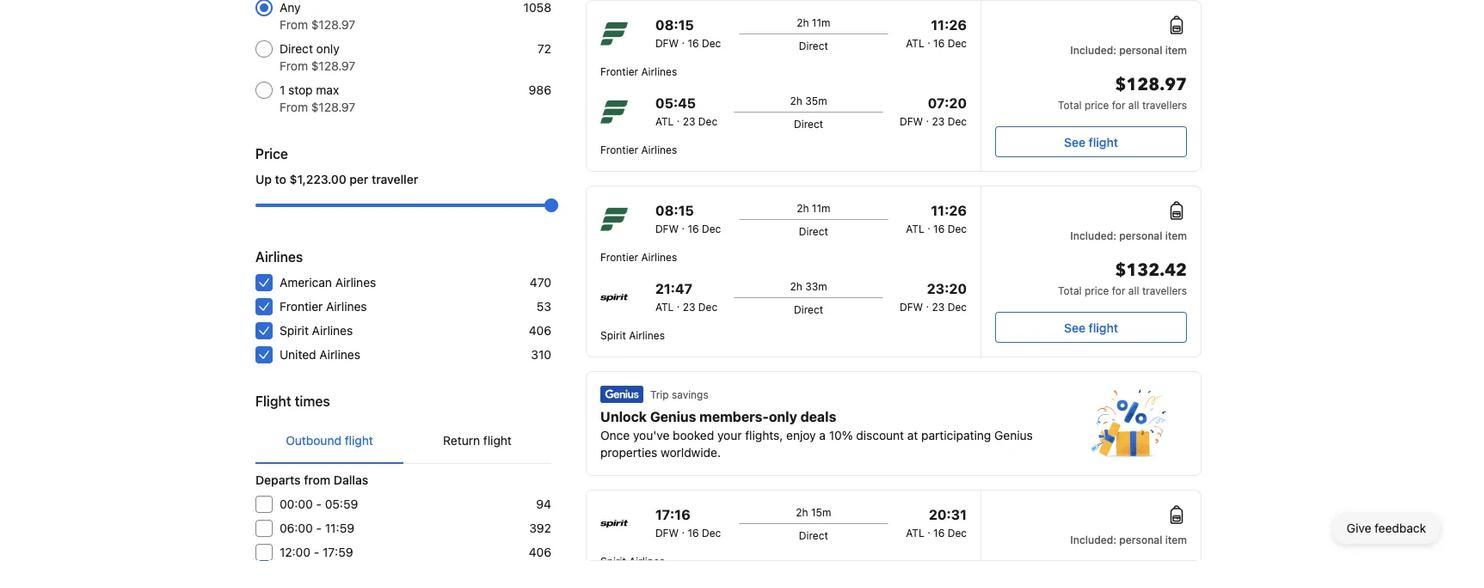 Task type: locate. For each thing, give the bounding box(es) containing it.
16 down 20:31
[[933, 527, 945, 539]]

included: personal item for $132.42
[[1070, 230, 1187, 242]]

unlock
[[600, 409, 647, 425]]

frontier airlines
[[600, 65, 677, 77], [600, 144, 677, 156], [600, 251, 677, 263], [280, 300, 367, 314]]

2 see from the top
[[1064, 321, 1085, 335]]

2 personal from the top
[[1119, 230, 1162, 242]]

08:15
[[655, 17, 694, 33], [655, 203, 694, 219]]

participating
[[921, 429, 991, 443]]

2 11:26 atl . 16 dec from the top
[[906, 203, 967, 235]]

23 inside 07:20 dfw . 23 dec
[[932, 115, 945, 127]]

2 see flight button from the top
[[995, 312, 1187, 343]]

dfw inside 07:20 dfw . 23 dec
[[900, 115, 923, 127]]

23 inside the 21:47 atl . 23 dec
[[683, 301, 695, 313]]

- left 05:59 on the left of the page
[[316, 498, 322, 512]]

2h up '2h 33m'
[[797, 202, 809, 214]]

0 vertical spatial 08:15 dfw . 16 dec
[[655, 17, 721, 49]]

from down "any"
[[280, 18, 308, 32]]

08:15 dfw . 16 dec up 05:45
[[655, 17, 721, 49]]

0 vertical spatial included:
[[1070, 44, 1117, 56]]

08:15 up 21:47 on the left of page
[[655, 203, 694, 219]]

2 vertical spatial from
[[280, 100, 308, 114]]

1 included: from the top
[[1070, 44, 1117, 56]]

spirit up unlock
[[600, 329, 626, 341]]

23 down 21:47 on the left of page
[[683, 301, 695, 313]]

2 11m from the top
[[812, 202, 830, 214]]

2 vertical spatial personal
[[1119, 534, 1162, 546]]

1 horizontal spatial genius
[[994, 429, 1033, 443]]

2 for from the top
[[1112, 285, 1125, 297]]

1 vertical spatial only
[[769, 409, 797, 425]]

1 2h 11m from the top
[[797, 16, 830, 28]]

airlines
[[641, 65, 677, 77], [641, 144, 677, 156], [255, 249, 303, 265], [641, 251, 677, 263], [335, 276, 376, 290], [326, 300, 367, 314], [312, 324, 353, 338], [629, 329, 665, 341], [319, 348, 360, 362]]

dec inside 07:20 dfw . 23 dec
[[948, 115, 967, 127]]

0 vertical spatial only
[[316, 42, 339, 56]]

0 vertical spatial 406
[[529, 324, 551, 338]]

dec inside the 21:47 atl . 23 dec
[[698, 301, 718, 313]]

atl
[[906, 37, 924, 49], [655, 115, 674, 127], [906, 223, 924, 235], [655, 301, 674, 313], [906, 527, 924, 539]]

genius right participating
[[994, 429, 1033, 443]]

1 vertical spatial 08:15 dfw . 16 dec
[[655, 203, 721, 235]]

travellers inside $132.42 total price for all travellers
[[1142, 285, 1187, 297]]

12:00
[[280, 546, 311, 560]]

see flight button down $128.97 total price for all travellers
[[995, 126, 1187, 157]]

0 vertical spatial genius
[[650, 409, 696, 425]]

2 included: personal item from the top
[[1070, 230, 1187, 242]]

2 vertical spatial included:
[[1070, 534, 1117, 546]]

2 2h 11m from the top
[[797, 202, 830, 214]]

08:15 dfw . 16 dec up 21:47 on the left of page
[[655, 203, 721, 235]]

1 price from the top
[[1085, 99, 1109, 111]]

from up stop
[[280, 59, 308, 73]]

total inside $132.42 total price for all travellers
[[1058, 285, 1082, 297]]

. down 05:45
[[677, 112, 680, 124]]

2 travellers from the top
[[1142, 285, 1187, 297]]

0 vertical spatial item
[[1165, 44, 1187, 56]]

included: personal item for $128.97
[[1070, 44, 1187, 56]]

up
[[255, 172, 272, 187]]

airlines up united airlines
[[312, 324, 353, 338]]

price
[[255, 146, 288, 162]]

. inside 05:45 atl . 23 dec
[[677, 112, 680, 124]]

.
[[682, 34, 685, 46], [927, 34, 930, 46], [677, 112, 680, 124], [926, 112, 929, 124], [682, 219, 685, 231], [927, 219, 930, 231], [677, 298, 680, 310], [926, 298, 929, 310], [682, 524, 685, 536], [927, 524, 930, 536]]

11:26 for $132.42
[[931, 203, 967, 219]]

1 vertical spatial included: personal item
[[1070, 230, 1187, 242]]

0 vertical spatial 2h 11m
[[797, 16, 830, 28]]

dec inside 17:16 dfw . 16 dec
[[702, 527, 721, 539]]

flight up dallas in the bottom left of the page
[[345, 434, 373, 448]]

23 inside 05:45 atl . 23 dec
[[683, 115, 695, 127]]

0 vertical spatial for
[[1112, 99, 1125, 111]]

1 vertical spatial 2h 11m
[[797, 202, 830, 214]]

1 vertical spatial 406
[[529, 546, 551, 560]]

direct down 2h 15m
[[799, 530, 828, 542]]

2 see flight from the top
[[1064, 321, 1118, 335]]

08:15 up 05:45
[[655, 17, 694, 33]]

53
[[537, 300, 551, 314]]

from inside 1 stop max from $128.97
[[280, 100, 308, 114]]

2h 11m up '35m'
[[797, 16, 830, 28]]

0 horizontal spatial only
[[316, 42, 339, 56]]

0 vertical spatial -
[[316, 498, 322, 512]]

. inside 23:20 dfw . 23 dec
[[926, 298, 929, 310]]

0 vertical spatial travellers
[[1142, 99, 1187, 111]]

personal for $128.97
[[1119, 44, 1162, 56]]

american airlines
[[280, 276, 376, 290]]

1 vertical spatial from
[[280, 59, 308, 73]]

only
[[316, 42, 339, 56], [769, 409, 797, 425]]

only up enjoy
[[769, 409, 797, 425]]

11m up 33m on the right of the page
[[812, 202, 830, 214]]

1 vertical spatial 11:26 atl . 16 dec
[[906, 203, 967, 235]]

2 vertical spatial included: personal item
[[1070, 534, 1187, 546]]

1 08:15 from the top
[[655, 17, 694, 33]]

00:00
[[280, 498, 313, 512]]

16 up 23:20
[[933, 223, 945, 235]]

470
[[530, 276, 551, 290]]

airlines right american
[[335, 276, 376, 290]]

airlines right united
[[319, 348, 360, 362]]

1 vertical spatial 11:26
[[931, 203, 967, 219]]

2 included: from the top
[[1070, 230, 1117, 242]]

16
[[688, 37, 699, 49], [933, 37, 945, 49], [688, 223, 699, 235], [933, 223, 945, 235], [688, 527, 699, 539], [933, 527, 945, 539]]

included: for $132.42
[[1070, 230, 1117, 242]]

item
[[1165, 44, 1187, 56], [1165, 230, 1187, 242], [1165, 534, 1187, 546]]

departs from dallas
[[255, 474, 368, 488]]

1 travellers from the top
[[1142, 99, 1187, 111]]

16 up 21:47 on the left of page
[[688, 223, 699, 235]]

0 vertical spatial from
[[280, 18, 308, 32]]

. up 21:47 on the left of page
[[682, 219, 685, 231]]

2h left '35m'
[[790, 95, 802, 107]]

986
[[529, 83, 551, 97]]

direct down any from $128.97
[[280, 42, 313, 56]]

. down 23:20
[[926, 298, 929, 310]]

1 total from the top
[[1058, 99, 1082, 111]]

2h up 2h 35m
[[797, 16, 809, 28]]

2 vertical spatial item
[[1165, 534, 1187, 546]]

$1,223.00
[[290, 172, 346, 187]]

1 vertical spatial for
[[1112, 285, 1125, 297]]

0 horizontal spatial spirit
[[280, 324, 309, 338]]

1 08:15 dfw . 16 dec from the top
[[655, 17, 721, 49]]

give feedback button
[[1333, 514, 1440, 544]]

08:15 dfw . 16 dec
[[655, 17, 721, 49], [655, 203, 721, 235]]

08:15 for $128.97
[[655, 17, 694, 33]]

406 down 392
[[529, 546, 551, 560]]

06:00
[[280, 522, 313, 536]]

from inside any from $128.97
[[280, 18, 308, 32]]

0 vertical spatial price
[[1085, 99, 1109, 111]]

see down $128.97 total price for all travellers
[[1064, 135, 1085, 149]]

see for $128.97
[[1064, 135, 1085, 149]]

23:20 dfw . 23 dec
[[900, 281, 967, 313]]

. down 20:31
[[927, 524, 930, 536]]

all inside $128.97 total price for all travellers
[[1128, 99, 1139, 111]]

1 vertical spatial all
[[1128, 285, 1139, 297]]

$128.97
[[311, 18, 355, 32], [311, 59, 355, 73], [1115, 73, 1187, 97], [311, 100, 355, 114]]

- left 17:59
[[314, 546, 319, 560]]

american
[[280, 276, 332, 290]]

23 down 05:45
[[683, 115, 695, 127]]

1 vertical spatial -
[[316, 522, 322, 536]]

direct down '2h 33m'
[[794, 304, 823, 316]]

direct
[[799, 40, 828, 52], [280, 42, 313, 56], [794, 118, 823, 130], [799, 225, 828, 237], [794, 304, 823, 316], [799, 530, 828, 542]]

price inside $128.97 total price for all travellers
[[1085, 99, 1109, 111]]

11:26 for $128.97
[[931, 17, 967, 33]]

included: personal item
[[1070, 44, 1187, 56], [1070, 230, 1187, 242], [1070, 534, 1187, 546]]

2h 11m up 33m on the right of the page
[[797, 202, 830, 214]]

dec inside 05:45 atl . 23 dec
[[698, 115, 718, 127]]

16 down 17:16
[[688, 527, 699, 539]]

2h 11m for $132.42
[[797, 202, 830, 214]]

2 08:15 from the top
[[655, 203, 694, 219]]

2 from from the top
[[280, 59, 308, 73]]

0 vertical spatial 08:15
[[655, 17, 694, 33]]

11:26 up 23:20
[[931, 203, 967, 219]]

0 vertical spatial 11m
[[812, 16, 830, 28]]

23:20
[[927, 281, 967, 297]]

. inside the 21:47 atl . 23 dec
[[677, 298, 680, 310]]

max
[[316, 83, 339, 97]]

price for $128.97
[[1085, 99, 1109, 111]]

0 vertical spatial personal
[[1119, 44, 1162, 56]]

airlines down 05:45 atl . 23 dec
[[641, 144, 677, 156]]

spirit airlines
[[280, 324, 353, 338], [600, 329, 665, 341]]

total inside $128.97 total price for all travellers
[[1058, 99, 1082, 111]]

0 vertical spatial 11:26 atl . 16 dec
[[906, 17, 967, 49]]

total for $128.97
[[1058, 99, 1082, 111]]

0 vertical spatial see flight
[[1064, 135, 1118, 149]]

1 11m from the top
[[812, 16, 830, 28]]

0 vertical spatial 11:26
[[931, 17, 967, 33]]

genius down trip savings
[[650, 409, 696, 425]]

dfw inside 23:20 dfw . 23 dec
[[900, 301, 923, 313]]

travellers for $132.42
[[1142, 285, 1187, 297]]

17:59
[[323, 546, 353, 560]]

23 inside 23:20 dfw . 23 dec
[[932, 301, 945, 313]]

1 see flight button from the top
[[995, 126, 1187, 157]]

. down 17:16
[[682, 524, 685, 536]]

included:
[[1070, 44, 1117, 56], [1070, 230, 1117, 242], [1070, 534, 1117, 546]]

- left "11:59"
[[316, 522, 322, 536]]

frontier airlines up 05:45
[[600, 65, 677, 77]]

05:45
[[655, 95, 696, 111]]

all
[[1128, 99, 1139, 111], [1128, 285, 1139, 297]]

2h
[[797, 16, 809, 28], [790, 95, 802, 107], [797, 202, 809, 214], [790, 280, 802, 292], [796, 507, 808, 519]]

2 406 from the top
[[529, 546, 551, 560]]

1 vertical spatial genius
[[994, 429, 1033, 443]]

1 11:26 from the top
[[931, 17, 967, 33]]

. up 23:20
[[927, 219, 930, 231]]

-
[[316, 498, 322, 512], [316, 522, 322, 536], [314, 546, 319, 560]]

1 included: personal item from the top
[[1070, 44, 1187, 56]]

1 vertical spatial travellers
[[1142, 285, 1187, 297]]

to
[[275, 172, 286, 187]]

airlines down american airlines at the left of page
[[326, 300, 367, 314]]

3 from from the top
[[280, 100, 308, 114]]

. down 07:20
[[926, 112, 929, 124]]

1 11:26 atl . 16 dec from the top
[[906, 17, 967, 49]]

23 for 05:45
[[683, 115, 695, 127]]

flight
[[1089, 135, 1118, 149], [1089, 321, 1118, 335], [345, 434, 373, 448], [483, 434, 512, 448]]

you've
[[633, 429, 669, 443]]

1 vertical spatial see
[[1064, 321, 1085, 335]]

23
[[683, 115, 695, 127], [932, 115, 945, 127], [683, 301, 695, 313], [932, 301, 945, 313]]

0 vertical spatial all
[[1128, 99, 1139, 111]]

price inside $132.42 total price for all travellers
[[1085, 285, 1109, 297]]

from down stop
[[280, 100, 308, 114]]

11:26 up 07:20
[[931, 17, 967, 33]]

1 vertical spatial included:
[[1070, 230, 1117, 242]]

spirit airlines down 21:47 on the left of page
[[600, 329, 665, 341]]

only down any from $128.97
[[316, 42, 339, 56]]

booked
[[673, 429, 714, 443]]

1 see from the top
[[1064, 135, 1085, 149]]

for inside $132.42 total price for all travellers
[[1112, 285, 1125, 297]]

23 down 07:20
[[932, 115, 945, 127]]

1 for from the top
[[1112, 99, 1125, 111]]

2 price from the top
[[1085, 285, 1109, 297]]

1 vertical spatial 11m
[[812, 202, 830, 214]]

for
[[1112, 99, 1125, 111], [1112, 285, 1125, 297]]

1 vertical spatial see flight
[[1064, 321, 1118, 335]]

72
[[537, 42, 551, 56]]

2 vertical spatial -
[[314, 546, 319, 560]]

dfw
[[655, 37, 679, 49], [900, 115, 923, 127], [655, 223, 679, 235], [900, 301, 923, 313], [655, 527, 679, 539]]

2h 11m
[[797, 16, 830, 28], [797, 202, 830, 214]]

2 11:26 from the top
[[931, 203, 967, 219]]

1 vertical spatial item
[[1165, 230, 1187, 242]]

all inside $132.42 total price for all travellers
[[1128, 285, 1139, 297]]

see flight button down $132.42 total price for all travellers
[[995, 312, 1187, 343]]

- for 00:00
[[316, 498, 322, 512]]

united
[[280, 348, 316, 362]]

1 vertical spatial total
[[1058, 285, 1082, 297]]

1 vertical spatial personal
[[1119, 230, 1162, 242]]

2 item from the top
[[1165, 230, 1187, 242]]

at
[[907, 429, 918, 443]]

2h 35m
[[790, 95, 827, 107]]

406 up '310'
[[529, 324, 551, 338]]

spirit airlines up united airlines
[[280, 324, 353, 338]]

atl inside the 21:47 atl . 23 dec
[[655, 301, 674, 313]]

08:15 dfw . 16 dec for $132.42
[[655, 203, 721, 235]]

frontier airlines up 21:47 on the left of page
[[600, 251, 677, 263]]

11:26 atl . 16 dec up 07:20
[[906, 17, 967, 49]]

see down $132.42 total price for all travellers
[[1064, 321, 1085, 335]]

2 all from the top
[[1128, 285, 1139, 297]]

spirit up united
[[280, 324, 309, 338]]

1 vertical spatial price
[[1085, 285, 1109, 297]]

2 total from the top
[[1058, 285, 1082, 297]]

see flight button
[[995, 126, 1187, 157], [995, 312, 1187, 343]]

travellers
[[1142, 99, 1187, 111], [1142, 285, 1187, 297]]

1 all from the top
[[1128, 99, 1139, 111]]

. up 07:20
[[927, 34, 930, 46]]

$128.97 inside 1 stop max from $128.97
[[311, 100, 355, 114]]

all for $132.42
[[1128, 285, 1139, 297]]

see flight for $128.97
[[1064, 135, 1118, 149]]

travellers for $128.97
[[1142, 99, 1187, 111]]

return flight button
[[403, 419, 551, 464]]

for for $128.97
[[1112, 99, 1125, 111]]

0 vertical spatial see flight button
[[995, 126, 1187, 157]]

atl inside 20:31 atl . 16 dec
[[906, 527, 924, 539]]

see flight down $132.42 total price for all travellers
[[1064, 321, 1118, 335]]

17:16 dfw . 16 dec
[[655, 507, 721, 539]]

11m up '35m'
[[812, 16, 830, 28]]

tab list
[[255, 419, 551, 465]]

see for $132.42
[[1064, 321, 1085, 335]]

3 item from the top
[[1165, 534, 1187, 546]]

frontier airlines down american airlines at the left of page
[[280, 300, 367, 314]]

total for $132.42
[[1058, 285, 1082, 297]]

0 vertical spatial see
[[1064, 135, 1085, 149]]

1 vertical spatial see flight button
[[995, 312, 1187, 343]]

0 vertical spatial included: personal item
[[1070, 44, 1187, 56]]

11:26 atl . 16 dec up 23:20
[[906, 203, 967, 235]]

11m
[[812, 16, 830, 28], [812, 202, 830, 214]]

any from $128.97
[[280, 0, 355, 32]]

for inside $128.97 total price for all travellers
[[1112, 99, 1125, 111]]

11:26 atl . 16 dec
[[906, 17, 967, 49], [906, 203, 967, 235]]

. inside 20:31 atl . 16 dec
[[927, 524, 930, 536]]

1 horizontal spatial only
[[769, 409, 797, 425]]

flight
[[255, 394, 291, 410]]

1 from from the top
[[280, 18, 308, 32]]

23 down 23:20
[[932, 301, 945, 313]]

1 406 from the top
[[529, 324, 551, 338]]

direct inside the direct only from $128.97
[[280, 42, 313, 56]]

travellers inside $128.97 total price for all travellers
[[1142, 99, 1187, 111]]

2 08:15 dfw . 16 dec from the top
[[655, 203, 721, 235]]

from
[[280, 18, 308, 32], [280, 59, 308, 73], [280, 100, 308, 114]]

total
[[1058, 99, 1082, 111], [1058, 285, 1082, 297]]

1 personal from the top
[[1119, 44, 1162, 56]]

for for $132.42
[[1112, 285, 1125, 297]]

spirit
[[280, 324, 309, 338], [600, 329, 626, 341]]

0 vertical spatial total
[[1058, 99, 1082, 111]]

1 see flight from the top
[[1064, 135, 1118, 149]]

see flight down $128.97 total price for all travellers
[[1064, 135, 1118, 149]]

genius image
[[600, 386, 643, 403], [600, 386, 643, 403], [1091, 390, 1166, 458]]

only inside unlock genius members-only deals once you've booked your flights, enjoy a 10% discount at participating genius properties worldwide.
[[769, 409, 797, 425]]

16 inside 17:16 dfw . 16 dec
[[688, 527, 699, 539]]

1 horizontal spatial spirit
[[600, 329, 626, 341]]

1 item from the top
[[1165, 44, 1187, 56]]

1 vertical spatial 08:15
[[655, 203, 694, 219]]

. down 21:47 on the left of page
[[677, 298, 680, 310]]

frontier airlines down 05:45
[[600, 144, 677, 156]]

price
[[1085, 99, 1109, 111], [1085, 285, 1109, 297]]



Task type: vqa. For each thing, say whether or not it's contained in the screenshot.
2nd 6h 19m
no



Task type: describe. For each thing, give the bounding box(es) containing it.
unlock genius members-only deals once you've booked your flights, enjoy a 10% discount at participating genius properties worldwide.
[[600, 409, 1033, 460]]

00:00 - 05:59
[[280, 498, 358, 512]]

personal for $132.42
[[1119, 230, 1162, 242]]

$128.97 total price for all travellers
[[1058, 73, 1187, 111]]

outbound
[[286, 434, 341, 448]]

airlines up 21:47 on the left of page
[[641, 251, 677, 263]]

direct only from $128.97
[[280, 42, 355, 73]]

direct up 33m on the right of the page
[[799, 225, 828, 237]]

05:45 atl . 23 dec
[[655, 95, 718, 127]]

flights,
[[745, 429, 783, 443]]

outbound flight button
[[255, 419, 403, 464]]

35m
[[805, 95, 827, 107]]

give
[[1347, 522, 1371, 536]]

16 up 07:20
[[933, 37, 945, 49]]

worldwide.
[[661, 446, 721, 460]]

properties
[[600, 446, 657, 460]]

11:26 atl . 16 dec for $128.97
[[906, 17, 967, 49]]

12:00 - 17:59
[[280, 546, 353, 560]]

23 for 23:20
[[932, 301, 945, 313]]

0 horizontal spatial spirit airlines
[[280, 324, 353, 338]]

item for $132.42
[[1165, 230, 1187, 242]]

2h 33m
[[790, 280, 827, 292]]

- for 12:00
[[314, 546, 319, 560]]

per
[[349, 172, 368, 187]]

flight times
[[255, 394, 330, 410]]

your
[[717, 429, 742, 443]]

item for $128.97
[[1165, 44, 1187, 56]]

406 for spirit airlines
[[529, 324, 551, 338]]

05:59
[[325, 498, 358, 512]]

406 for 12:00 - 17:59
[[529, 546, 551, 560]]

$128.97 inside any from $128.97
[[311, 18, 355, 32]]

flight right return
[[483, 434, 512, 448]]

dallas
[[334, 474, 368, 488]]

members-
[[700, 409, 769, 425]]

all for $128.97
[[1128, 99, 1139, 111]]

08:15 dfw . 16 dec for $128.97
[[655, 17, 721, 49]]

enjoy
[[786, 429, 816, 443]]

from
[[304, 474, 331, 488]]

1 stop max from $128.97
[[280, 83, 355, 114]]

11:26 atl . 16 dec for $132.42
[[906, 203, 967, 235]]

16 up 05:45
[[688, 37, 699, 49]]

dfw inside 17:16 dfw . 16 dec
[[655, 527, 679, 539]]

. inside 07:20 dfw . 23 dec
[[926, 112, 929, 124]]

stop
[[288, 83, 313, 97]]

$128.97 inside $128.97 total price for all travellers
[[1115, 73, 1187, 97]]

11m for $128.97
[[812, 16, 830, 28]]

. up 05:45
[[682, 34, 685, 46]]

departs
[[255, 474, 301, 488]]

07:20
[[928, 95, 967, 111]]

15m
[[811, 507, 831, 519]]

outbound flight
[[286, 434, 373, 448]]

direct down 2h 35m
[[794, 118, 823, 130]]

1 horizontal spatial spirit airlines
[[600, 329, 665, 341]]

310
[[531, 348, 551, 362]]

dec inside 20:31 atl . 16 dec
[[948, 527, 967, 539]]

0 horizontal spatial genius
[[650, 409, 696, 425]]

23 for 07:20
[[932, 115, 945, 127]]

trip
[[650, 389, 669, 401]]

deals
[[800, 409, 836, 425]]

10%
[[829, 429, 853, 443]]

a
[[819, 429, 826, 443]]

up to $1,223.00 per traveller
[[255, 172, 418, 187]]

flight down $128.97 total price for all travellers
[[1089, 135, 1118, 149]]

06:00 - 11:59
[[280, 522, 354, 536]]

11:59
[[325, 522, 354, 536]]

from inside the direct only from $128.97
[[280, 59, 308, 73]]

airlines down 21:47 on the left of page
[[629, 329, 665, 341]]

16 inside 20:31 atl . 16 dec
[[933, 527, 945, 539]]

dec inside 23:20 dfw . 23 dec
[[948, 301, 967, 313]]

return
[[443, 434, 480, 448]]

feedback
[[1375, 522, 1426, 536]]

atl inside 05:45 atl . 23 dec
[[655, 115, 674, 127]]

direct up '35m'
[[799, 40, 828, 52]]

savings
[[672, 389, 709, 401]]

trip savings
[[650, 389, 709, 401]]

airlines up 05:45
[[641, 65, 677, 77]]

price for $132.42
[[1085, 285, 1109, 297]]

$132.42
[[1115, 259, 1187, 283]]

airlines up american
[[255, 249, 303, 265]]

see flight for $132.42
[[1064, 321, 1118, 335]]

1
[[280, 83, 285, 97]]

20:31
[[929, 507, 967, 523]]

1058
[[524, 0, 551, 15]]

33m
[[805, 280, 827, 292]]

11m for $132.42
[[812, 202, 830, 214]]

2h 15m
[[796, 507, 831, 519]]

08:15 for $132.42
[[655, 203, 694, 219]]

392
[[529, 522, 551, 536]]

flight down $132.42 total price for all travellers
[[1089, 321, 1118, 335]]

2h 11m for $128.97
[[797, 16, 830, 28]]

$128.97 inside the direct only from $128.97
[[311, 59, 355, 73]]

3 included: from the top
[[1070, 534, 1117, 546]]

only inside the direct only from $128.97
[[316, 42, 339, 56]]

20:31 atl . 16 dec
[[906, 507, 967, 539]]

times
[[295, 394, 330, 410]]

united airlines
[[280, 348, 360, 362]]

3 included: personal item from the top
[[1070, 534, 1187, 546]]

21:47
[[655, 281, 692, 297]]

2h left 15m
[[796, 507, 808, 519]]

2h left 33m on the right of the page
[[790, 280, 802, 292]]

discount
[[856, 429, 904, 443]]

17:16
[[655, 507, 690, 523]]

21:47 atl . 23 dec
[[655, 281, 718, 313]]

- for 06:00
[[316, 522, 322, 536]]

tab list containing outbound flight
[[255, 419, 551, 465]]

traveller
[[372, 172, 418, 187]]

3 personal from the top
[[1119, 534, 1162, 546]]

see flight button for $132.42
[[995, 312, 1187, 343]]

07:20 dfw . 23 dec
[[900, 95, 967, 127]]

included: for $128.97
[[1070, 44, 1117, 56]]

see flight button for $128.97
[[995, 126, 1187, 157]]

any
[[280, 0, 301, 15]]

23 for 21:47
[[683, 301, 695, 313]]

. inside 17:16 dfw . 16 dec
[[682, 524, 685, 536]]

give feedback
[[1347, 522, 1426, 536]]

return flight
[[443, 434, 512, 448]]

$132.42 total price for all travellers
[[1058, 259, 1187, 297]]

once
[[600, 429, 630, 443]]

94
[[536, 498, 551, 512]]



